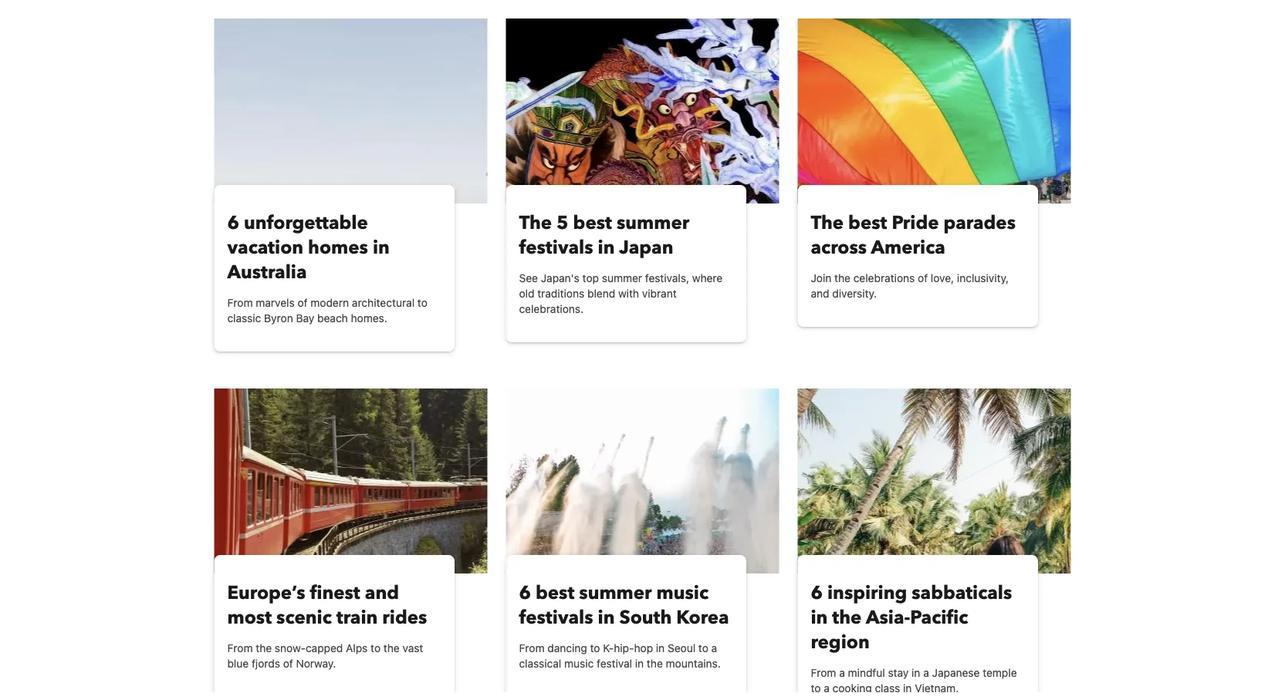 Task type: locate. For each thing, give the bounding box(es) containing it.
from up classical
[[519, 643, 545, 655]]

6 inspiring sabbaticals in the asia-pacific region link
[[811, 581, 1025, 656]]

best up dancing
[[536, 581, 575, 606]]

0 vertical spatial of
[[918, 272, 928, 285]]

1 horizontal spatial the
[[811, 210, 844, 236]]

the up diversity.
[[835, 272, 851, 285]]

1 the from the left
[[519, 210, 552, 236]]

a
[[711, 643, 717, 655], [839, 667, 845, 680], [923, 667, 929, 680], [824, 683, 830, 694]]

with
[[618, 287, 639, 300]]

festivals inside 6 best summer music festivals in south korea
[[519, 605, 593, 631]]

from for 6 best summer music festivals in south korea
[[519, 643, 545, 655]]

0 horizontal spatial of
[[283, 658, 293, 671]]

traditions
[[537, 287, 585, 300]]

6 for 6 best summer music festivals in south korea
[[519, 581, 531, 606]]

class
[[875, 683, 900, 694]]

to right alps
[[371, 643, 381, 655]]

of left 'love,'
[[918, 272, 928, 285]]

in up top
[[598, 235, 615, 260]]

from up blue
[[227, 643, 253, 655]]

from marvels of modern architectural to classic byron bay beach homes.
[[227, 297, 428, 325]]

best inside 6 best summer music festivals in south korea
[[536, 581, 575, 606]]

from a mindful stay in a japanese temple to a cooking class in vietnam.
[[811, 667, 1017, 694]]

mountains.
[[666, 658, 721, 671]]

finest
[[310, 581, 360, 606]]

music inside 6 best summer music festivals in south korea
[[657, 581, 709, 606]]

homes
[[308, 235, 368, 260]]

and inside the europe's finest and most scenic train rides
[[365, 581, 399, 606]]

music
[[657, 581, 709, 606], [564, 658, 594, 671]]

to right architectural
[[418, 297, 428, 309]]

the left asia- in the bottom of the page
[[832, 605, 862, 631]]

in up k-
[[598, 605, 615, 631]]

2 vertical spatial of
[[283, 658, 293, 671]]

the down hop
[[647, 658, 663, 671]]

0 vertical spatial music
[[657, 581, 709, 606]]

festivals
[[519, 235, 593, 260], [519, 605, 593, 631]]

1 horizontal spatial 6
[[519, 581, 531, 606]]

to inside 'from the snow-capped alps to the vast blue fjords of norway.'
[[371, 643, 381, 655]]

of up bay
[[298, 297, 308, 309]]

6 inside 6 unforgettable vacation homes in australia
[[227, 210, 239, 236]]

best right 5
[[573, 210, 612, 236]]

in down hop
[[635, 658, 644, 671]]

0 horizontal spatial music
[[564, 658, 594, 671]]

to left 'cooking' at right bottom
[[811, 683, 821, 694]]

in inside the 5 best summer festivals in japan
[[598, 235, 615, 260]]

fjords
[[252, 658, 280, 671]]

to inside from a mindful stay in a japanese temple to a cooking class in vietnam.
[[811, 683, 821, 694]]

festivals up japan's
[[519, 235, 593, 260]]

architectural
[[352, 297, 415, 309]]

1 horizontal spatial of
[[298, 297, 308, 309]]

the left 5
[[519, 210, 552, 236]]

a up mountains.
[[711, 643, 717, 655]]

0 vertical spatial festivals
[[519, 235, 593, 260]]

6 inside 6 inspiring sabbaticals in the asia-pacific region
[[811, 581, 823, 606]]

6 up classical
[[519, 581, 531, 606]]

see japan's top summer festivals, where old traditions blend with vibrant celebrations.
[[519, 272, 723, 316]]

2 horizontal spatial of
[[918, 272, 928, 285]]

from
[[227, 297, 253, 309], [227, 643, 253, 655], [519, 643, 545, 655], [811, 667, 836, 680]]

the inside the best pride parades across america
[[811, 210, 844, 236]]

1 horizontal spatial and
[[811, 287, 829, 300]]

in left asia- in the bottom of the page
[[811, 605, 828, 631]]

in right homes
[[373, 235, 390, 260]]

6 unforgettable vacation homes in australia link
[[227, 210, 442, 285]]

america
[[871, 235, 946, 260]]

alps
[[346, 643, 368, 655]]

in right hop
[[656, 643, 665, 655]]

6 unforgettable vacation homes in australia
[[227, 210, 390, 285]]

6 inside 6 best summer music festivals in south korea
[[519, 581, 531, 606]]

the
[[519, 210, 552, 236], [811, 210, 844, 236]]

byron
[[264, 312, 293, 325]]

asia-
[[866, 605, 910, 631]]

in inside 6 best summer music festivals in south korea
[[598, 605, 615, 631]]

the best pride parades across america link
[[811, 210, 1025, 260]]

region
[[811, 630, 870, 656]]

2 festivals from the top
[[519, 605, 593, 631]]

pride
[[892, 210, 939, 236]]

the
[[835, 272, 851, 285], [832, 605, 862, 631], [256, 643, 272, 655], [384, 643, 400, 655], [647, 658, 663, 671]]

6
[[227, 210, 239, 236], [519, 581, 531, 606], [811, 581, 823, 606]]

summer inside see japan's top summer festivals, where old traditions blend with vibrant celebrations.
[[602, 272, 642, 285]]

festivals inside the 5 best summer festivals in japan
[[519, 235, 593, 260]]

best left pride
[[848, 210, 887, 236]]

2 vertical spatial summer
[[579, 581, 652, 606]]

love,
[[931, 272, 954, 285]]

6 for 6 unforgettable vacation homes in australia
[[227, 210, 239, 236]]

of inside from marvels of modern architectural to classic byron bay beach homes.
[[298, 297, 308, 309]]

bay
[[296, 312, 314, 325]]

in
[[373, 235, 390, 260], [598, 235, 615, 260], [598, 605, 615, 631], [811, 605, 828, 631], [656, 643, 665, 655], [635, 658, 644, 671], [912, 667, 921, 680], [903, 683, 912, 694]]

and right finest
[[365, 581, 399, 606]]

dancing
[[548, 643, 587, 655]]

best
[[573, 210, 612, 236], [848, 210, 887, 236], [536, 581, 575, 606]]

music up seoul at bottom
[[657, 581, 709, 606]]

see
[[519, 272, 538, 285]]

6 for 6 inspiring sabbaticals in the asia-pacific region
[[811, 581, 823, 606]]

1 horizontal spatial music
[[657, 581, 709, 606]]

to
[[418, 297, 428, 309], [371, 643, 381, 655], [590, 643, 600, 655], [699, 643, 709, 655], [811, 683, 821, 694]]

0 horizontal spatial the
[[519, 210, 552, 236]]

top
[[583, 272, 599, 285]]

music inside from dancing to k-hip-hop in seoul to a classical music festival in the mountains.
[[564, 658, 594, 671]]

summer inside the 5 best summer festivals in japan
[[617, 210, 690, 236]]

the inside the 5 best summer festivals in japan
[[519, 210, 552, 236]]

2 the from the left
[[811, 210, 844, 236]]

2 horizontal spatial 6
[[811, 581, 823, 606]]

1 vertical spatial summer
[[602, 272, 642, 285]]

south
[[619, 605, 672, 631]]

music down dancing
[[564, 658, 594, 671]]

summer
[[617, 210, 690, 236], [602, 272, 642, 285], [579, 581, 652, 606]]

vacation
[[227, 235, 303, 260]]

0 vertical spatial summer
[[617, 210, 690, 236]]

the 5 best summer festivals in japan
[[519, 210, 690, 260]]

5
[[557, 210, 569, 236]]

6 up australia
[[227, 210, 239, 236]]

6 best summer music festivals in south korea
[[519, 581, 729, 631]]

0 horizontal spatial and
[[365, 581, 399, 606]]

marvels
[[256, 297, 295, 309]]

1 vertical spatial festivals
[[519, 605, 593, 631]]

and down join on the top right
[[811, 287, 829, 300]]

rides
[[382, 605, 427, 631]]

summer up with
[[602, 272, 642, 285]]

summer for best
[[617, 210, 690, 236]]

from inside from a mindful stay in a japanese temple to a cooking class in vietnam.
[[811, 667, 836, 680]]

in inside 6 inspiring sabbaticals in the asia-pacific region
[[811, 605, 828, 631]]

0 vertical spatial and
[[811, 287, 829, 300]]

summer up k-
[[579, 581, 652, 606]]

summer for top
[[602, 272, 642, 285]]

the best pride parades across america
[[811, 210, 1016, 260]]

in down stay
[[903, 683, 912, 694]]

the up join on the top right
[[811, 210, 844, 236]]

temple
[[983, 667, 1017, 680]]

6 left inspiring
[[811, 581, 823, 606]]

europe's
[[227, 581, 305, 606]]

from inside from marvels of modern architectural to classic byron bay beach homes.
[[227, 297, 253, 309]]

where
[[692, 272, 723, 285]]

1 vertical spatial and
[[365, 581, 399, 606]]

train
[[336, 605, 378, 631]]

of down snow-
[[283, 658, 293, 671]]

festival
[[597, 658, 632, 671]]

1 vertical spatial music
[[564, 658, 594, 671]]

and
[[811, 287, 829, 300], [365, 581, 399, 606]]

to inside from marvels of modern architectural to classic byron bay beach homes.
[[418, 297, 428, 309]]

best inside the best pride parades across america
[[848, 210, 887, 236]]

of
[[918, 272, 928, 285], [298, 297, 308, 309], [283, 658, 293, 671]]

the 5 best summer festivals in japan link
[[519, 210, 733, 260]]

korea
[[676, 605, 729, 631]]

1 vertical spatial of
[[298, 297, 308, 309]]

the up fjords
[[256, 643, 272, 655]]

classical
[[519, 658, 561, 671]]

summer up festivals,
[[617, 210, 690, 236]]

hop
[[634, 643, 653, 655]]

hip-
[[614, 643, 634, 655]]

from inside 'from the snow-capped alps to the vast blue fjords of norway.'
[[227, 643, 253, 655]]

festivals up dancing
[[519, 605, 593, 631]]

from up 'cooking' at right bottom
[[811, 667, 836, 680]]

beach
[[317, 312, 348, 325]]

modern
[[311, 297, 349, 309]]

homes.
[[351, 312, 387, 325]]

from inside from dancing to k-hip-hop in seoul to a classical music festival in the mountains.
[[519, 643, 545, 655]]

japanese
[[932, 667, 980, 680]]

0 horizontal spatial 6
[[227, 210, 239, 236]]

across
[[811, 235, 867, 260]]

from up classic
[[227, 297, 253, 309]]

1 festivals from the top
[[519, 235, 593, 260]]

a up 'cooking' at right bottom
[[839, 667, 845, 680]]

celebrations
[[854, 272, 915, 285]]



Task type: vqa. For each thing, say whether or not it's contained in the screenshot.
fjords
yes



Task type: describe. For each thing, give the bounding box(es) containing it.
europe's finest and most scenic train rides
[[227, 581, 427, 631]]

festivals,
[[645, 272, 689, 285]]

festivals for best
[[519, 605, 593, 631]]

best inside the 5 best summer festivals in japan
[[573, 210, 612, 236]]

norway.
[[296, 658, 336, 671]]

old
[[519, 287, 535, 300]]

the for festivals
[[519, 210, 552, 236]]

of inside join the celebrations of love, inclusivity, and diversity.
[[918, 272, 928, 285]]

most
[[227, 605, 272, 631]]

k-
[[603, 643, 614, 655]]

of inside 'from the snow-capped alps to the vast blue fjords of norway.'
[[283, 658, 293, 671]]

capped
[[306, 643, 343, 655]]

a up vietnam.
[[923, 667, 929, 680]]

inspiring
[[828, 581, 907, 606]]

japan's
[[541, 272, 580, 285]]

the inside join the celebrations of love, inclusivity, and diversity.
[[835, 272, 851, 285]]

the inside 6 inspiring sabbaticals in the asia-pacific region
[[832, 605, 862, 631]]

japan
[[619, 235, 673, 260]]

blue
[[227, 658, 249, 671]]

the for across
[[811, 210, 844, 236]]

6 inspiring sabbaticals in the asia-pacific region
[[811, 581, 1012, 656]]

stay
[[888, 667, 909, 680]]

in right stay
[[912, 667, 921, 680]]

vast
[[403, 643, 423, 655]]

a left 'cooking' at right bottom
[[824, 683, 830, 694]]

unforgettable
[[244, 210, 368, 236]]

celebrations.
[[519, 303, 584, 316]]

pacific
[[910, 605, 968, 631]]

scenic
[[276, 605, 332, 631]]

to left k-
[[590, 643, 600, 655]]

from for 6 unforgettable vacation homes in australia
[[227, 297, 253, 309]]

mindful
[[848, 667, 885, 680]]

snow-
[[275, 643, 306, 655]]

classic
[[227, 312, 261, 325]]

from for europe's finest and most scenic train rides
[[227, 643, 253, 655]]

the inside from dancing to k-hip-hop in seoul to a classical music festival in the mountains.
[[647, 658, 663, 671]]

summer inside 6 best summer music festivals in south korea
[[579, 581, 652, 606]]

europe's finest and most scenic train rides link
[[227, 581, 442, 631]]

festivals for 5
[[519, 235, 593, 260]]

from the snow-capped alps to the vast blue fjords of norway.
[[227, 643, 423, 671]]

from for 6 inspiring sabbaticals in the asia-pacific region
[[811, 667, 836, 680]]

australia
[[227, 260, 307, 285]]

sabbaticals
[[912, 581, 1012, 606]]

and inside join the celebrations of love, inclusivity, and diversity.
[[811, 287, 829, 300]]

cooking
[[833, 683, 872, 694]]

seoul
[[668, 643, 696, 655]]

vietnam.
[[915, 683, 959, 694]]

join
[[811, 272, 832, 285]]

to up mountains.
[[699, 643, 709, 655]]

vibrant
[[642, 287, 677, 300]]

inclusivity,
[[957, 272, 1009, 285]]

in inside 6 unforgettable vacation homes in australia
[[373, 235, 390, 260]]

the left vast on the left bottom of the page
[[384, 643, 400, 655]]

best for 6 best summer music festivals in south korea
[[536, 581, 575, 606]]

parades
[[944, 210, 1016, 236]]

blend
[[587, 287, 615, 300]]

from dancing to k-hip-hop in seoul to a classical music festival in the mountains.
[[519, 643, 721, 671]]

best for the best pride parades across america
[[848, 210, 887, 236]]

join the celebrations of love, inclusivity, and diversity.
[[811, 272, 1009, 300]]

diversity.
[[832, 287, 877, 300]]

6 best summer music festivals in south korea link
[[519, 581, 733, 631]]

a inside from dancing to k-hip-hop in seoul to a classical music festival in the mountains.
[[711, 643, 717, 655]]



